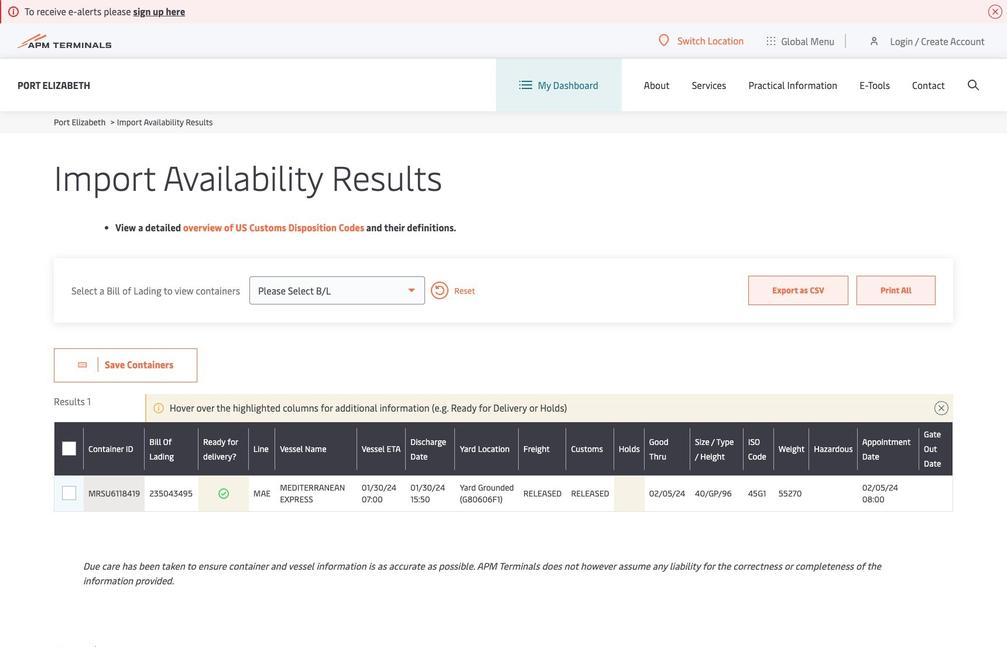 Task type: vqa. For each thing, say whether or not it's contained in the screenshot.
los angeles
no



Task type: describe. For each thing, give the bounding box(es) containing it.
close alert image
[[989, 5, 1003, 19]]

ready image
[[218, 488, 230, 500]]



Task type: locate. For each thing, give the bounding box(es) containing it.
None checkbox
[[62, 442, 76, 456]]

None checkbox
[[62, 442, 76, 456], [62, 486, 76, 500], [62, 487, 76, 501], [62, 442, 76, 456], [62, 486, 76, 500], [62, 487, 76, 501]]



